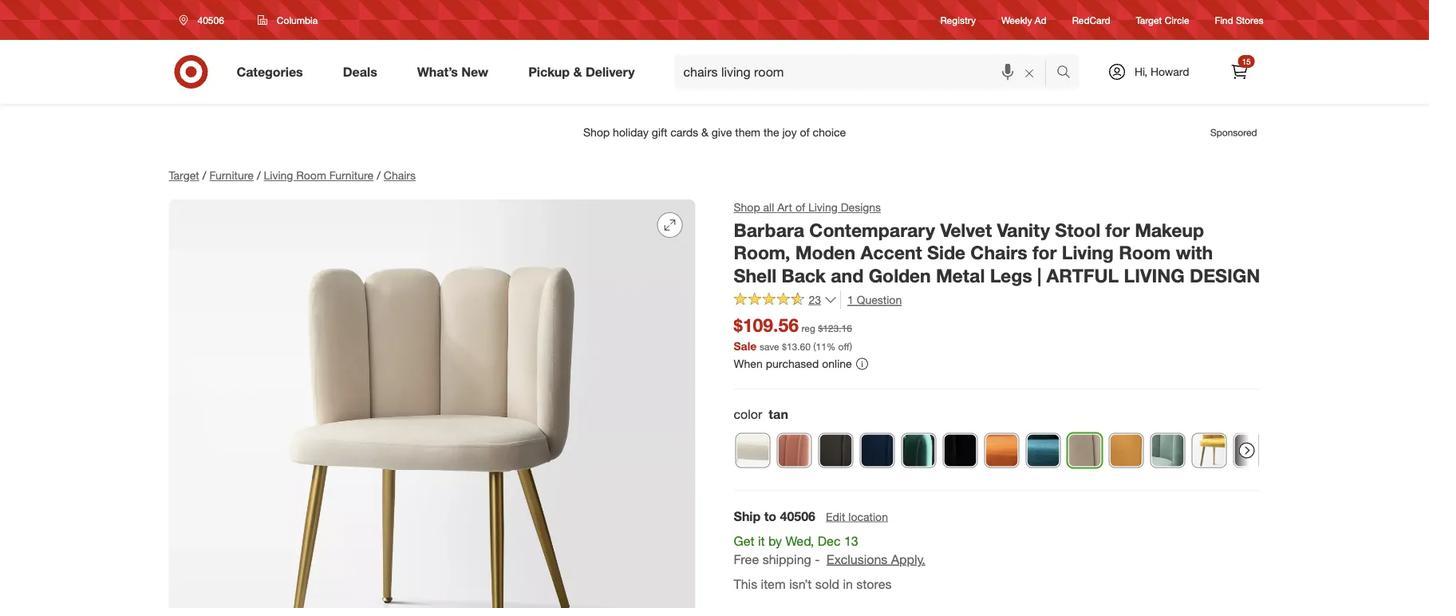 Task type: locate. For each thing, give the bounding box(es) containing it.
edit location
[[826, 510, 888, 524]]

for up |
[[1033, 242, 1057, 264]]

yellow image
[[1193, 434, 1226, 467]]

1 vertical spatial room
[[1119, 242, 1171, 264]]

1 horizontal spatial chairs
[[971, 242, 1028, 264]]

categories
[[237, 64, 303, 79]]

living
[[264, 168, 293, 182], [808, 200, 838, 214], [1062, 242, 1114, 264]]

room
[[296, 168, 326, 182], [1119, 242, 1171, 264]]

0 horizontal spatial for
[[1033, 242, 1057, 264]]

teal image
[[1027, 434, 1060, 467]]

exclusions apply. link
[[827, 551, 926, 567]]

find stores link
[[1215, 13, 1264, 27]]

/
[[203, 168, 206, 182], [257, 168, 261, 182], [377, 168, 381, 182]]

0 horizontal spatial /
[[203, 168, 206, 182]]

deals link
[[329, 54, 397, 89]]

reg
[[802, 322, 816, 334]]

art
[[777, 200, 793, 214]]

15 link
[[1222, 54, 1257, 89]]

and
[[831, 265, 864, 287]]

save
[[760, 341, 779, 353]]

room right 'furniture' link
[[296, 168, 326, 182]]

/ right target link
[[203, 168, 206, 182]]

target link
[[169, 168, 199, 182]]

1 horizontal spatial 40506
[[780, 508, 816, 524]]

40506 left columbia dropdown button
[[198, 14, 224, 26]]

target left circle
[[1136, 14, 1162, 26]]

target for target circle
[[1136, 14, 1162, 26]]

shop
[[734, 200, 760, 214]]

circle
[[1165, 14, 1190, 26]]

new
[[462, 64, 489, 79]]

chairs
[[384, 168, 416, 182], [971, 242, 1028, 264]]

1 horizontal spatial /
[[257, 168, 261, 182]]

1 vertical spatial 40506
[[780, 508, 816, 524]]

0 vertical spatial living
[[264, 168, 293, 182]]

tan image
[[1068, 434, 1102, 467]]

shop all art of living designs barbara contemparary velvet vanity stool for makeup room, moden accent side chairs for living room with shell back and golden metal legs | artful living design
[[734, 200, 1260, 287]]

accent
[[861, 242, 922, 264]]

this item isn't sold in stores
[[734, 576, 892, 592]]

living right of
[[808, 200, 838, 214]]

1 horizontal spatial target
[[1136, 14, 1162, 26]]

40506
[[198, 14, 224, 26], [780, 508, 816, 524]]

target circle
[[1136, 14, 1190, 26]]

What can we help you find? suggestions appear below search field
[[674, 54, 1061, 89]]

orange image
[[985, 434, 1019, 467]]

target / furniture / living room furniture / chairs
[[169, 168, 416, 182]]

1 horizontal spatial for
[[1106, 219, 1130, 241]]

0 horizontal spatial living
[[264, 168, 293, 182]]

40506 inside dropdown button
[[198, 14, 224, 26]]

navy image
[[861, 434, 894, 467]]

1 horizontal spatial living
[[808, 200, 838, 214]]

barbara contemparary velvet vanity stool for makeup room, moden accent side chairs for living room with shell back and golden metal legs | artful living design, 1 of 15 image
[[169, 200, 696, 608]]

3 / from the left
[[377, 168, 381, 182]]

0 vertical spatial target
[[1136, 14, 1162, 26]]

by
[[769, 533, 782, 549]]

1 vertical spatial chairs
[[971, 242, 1028, 264]]

2 vertical spatial living
[[1062, 242, 1114, 264]]

registry link
[[941, 13, 976, 27]]

(
[[813, 341, 816, 353]]

/ left chairs link
[[377, 168, 381, 182]]

tan
[[769, 406, 788, 422]]

40506 up wed,
[[780, 508, 816, 524]]

redcard link
[[1072, 13, 1111, 27]]

1 horizontal spatial furniture
[[329, 168, 374, 182]]

-
[[815, 551, 820, 567]]

green image
[[902, 434, 936, 467]]

question
[[857, 293, 902, 307]]

15
[[1242, 56, 1251, 66]]

2 horizontal spatial living
[[1062, 242, 1114, 264]]

2 horizontal spatial /
[[377, 168, 381, 182]]

/ right 'furniture' link
[[257, 168, 261, 182]]

living right 'furniture' link
[[264, 168, 293, 182]]

living
[[1124, 265, 1185, 287]]

stores
[[1236, 14, 1264, 26]]

free
[[734, 551, 759, 567]]

target
[[1136, 14, 1162, 26], [169, 168, 199, 182]]

to
[[764, 508, 777, 524]]

2 / from the left
[[257, 168, 261, 182]]

0 vertical spatial 40506
[[198, 14, 224, 26]]

barbara
[[734, 219, 804, 241]]

color tan
[[734, 406, 788, 422]]

pickup & delivery
[[528, 64, 635, 79]]

$109.56 reg $123.16 sale save $ 13.60 ( 11 % off )
[[734, 314, 852, 353]]

1 horizontal spatial room
[[1119, 242, 1171, 264]]

ship
[[734, 508, 761, 524]]

0 horizontal spatial target
[[169, 168, 199, 182]]

1 question
[[848, 293, 902, 307]]

purchased
[[766, 357, 819, 371]]

2 furniture from the left
[[329, 168, 374, 182]]

%
[[827, 341, 836, 353]]

what's new
[[417, 64, 489, 79]]

0 horizontal spatial 40506
[[198, 14, 224, 26]]

edit location button
[[825, 508, 889, 526]]

mustard image
[[1110, 434, 1143, 467]]

23
[[809, 293, 821, 307]]

pickup & delivery link
[[515, 54, 655, 89]]

1 vertical spatial living
[[808, 200, 838, 214]]

target for target / furniture / living room furniture / chairs
[[169, 168, 199, 182]]

isn't
[[789, 576, 812, 592]]

off
[[838, 341, 850, 353]]

0 vertical spatial room
[[296, 168, 326, 182]]

target left 'furniture' link
[[169, 168, 199, 182]]

1 vertical spatial target
[[169, 168, 199, 182]]

0 horizontal spatial furniture
[[209, 168, 254, 182]]

13
[[844, 533, 859, 549]]

when purchased online
[[734, 357, 852, 371]]

living up "artful"
[[1062, 242, 1114, 264]]

furniture left chairs link
[[329, 168, 374, 182]]

0 horizontal spatial room
[[296, 168, 326, 182]]

sale
[[734, 339, 757, 353]]

furniture right target link
[[209, 168, 254, 182]]

chairs link
[[384, 168, 416, 182]]

0 vertical spatial for
[[1106, 219, 1130, 241]]

ivory image
[[736, 434, 770, 467]]

furniture link
[[209, 168, 254, 182]]

golden
[[869, 265, 931, 287]]

hi, howard
[[1135, 65, 1190, 79]]

room up living
[[1119, 242, 1171, 264]]

0 vertical spatial chairs
[[384, 168, 416, 182]]

for right stool
[[1106, 219, 1130, 241]]

online
[[822, 357, 852, 371]]



Task type: vqa. For each thing, say whether or not it's contained in the screenshot.
the John
no



Task type: describe. For each thing, give the bounding box(es) containing it.
stool
[[1055, 219, 1101, 241]]

contemparary
[[810, 219, 935, 241]]

with
[[1176, 242, 1213, 264]]

$123.16
[[818, 322, 852, 334]]

0 horizontal spatial chairs
[[384, 168, 416, 182]]

apply.
[[891, 551, 926, 567]]

exclusions
[[827, 551, 888, 567]]

stores
[[857, 576, 892, 592]]

40506 button
[[169, 6, 241, 34]]

get
[[734, 533, 755, 549]]

pink image
[[778, 434, 811, 467]]

howard
[[1151, 65, 1190, 79]]

ship to 40506
[[734, 508, 816, 524]]

&
[[573, 64, 582, 79]]

back
[[782, 265, 826, 287]]

shell
[[734, 265, 777, 287]]

this
[[734, 576, 757, 592]]

1 vertical spatial for
[[1033, 242, 1057, 264]]

pickup
[[528, 64, 570, 79]]

velvet
[[940, 219, 992, 241]]

sold
[[815, 576, 840, 592]]

redcard
[[1072, 14, 1111, 26]]

in
[[843, 576, 853, 592]]

weekly ad
[[1002, 14, 1047, 26]]

chairs inside shop all art of living designs barbara contemparary velvet vanity stool for makeup room, moden accent side chairs for living room with shell back and golden metal legs | artful living design
[[971, 242, 1028, 264]]

search
[[1049, 65, 1088, 81]]

living for barbara
[[808, 200, 838, 214]]

what's new link
[[404, 54, 508, 89]]

11
[[816, 341, 827, 353]]

hi,
[[1135, 65, 1148, 79]]

weekly ad link
[[1002, 13, 1047, 27]]

13.60
[[787, 341, 811, 353]]

item
[[761, 576, 786, 592]]

all
[[763, 200, 774, 214]]

vanity
[[997, 219, 1050, 241]]

designs
[[841, 200, 881, 214]]

ad
[[1035, 14, 1047, 26]]

1 question link
[[840, 291, 902, 309]]

black image
[[944, 434, 977, 467]]

design
[[1190, 265, 1260, 287]]

find stores
[[1215, 14, 1264, 26]]

side
[[927, 242, 966, 264]]

living for furniture
[[264, 168, 293, 182]]

color
[[734, 406, 762, 422]]

living room furniture link
[[264, 168, 374, 182]]

moden
[[796, 242, 856, 264]]

columbia button
[[247, 6, 328, 34]]

1 furniture from the left
[[209, 168, 254, 182]]

room inside shop all art of living designs barbara contemparary velvet vanity stool for makeup room, moden accent side chairs for living room with shell back and golden metal legs | artful living design
[[1119, 242, 1171, 264]]

shipping
[[763, 551, 811, 567]]

wed,
[[786, 533, 814, 549]]

find
[[1215, 14, 1234, 26]]

dec
[[818, 533, 841, 549]]

artful
[[1047, 265, 1119, 287]]

purple image
[[1234, 434, 1268, 467]]

makeup
[[1135, 219, 1204, 241]]

1 / from the left
[[203, 168, 206, 182]]

columbia
[[277, 14, 318, 26]]

$
[[782, 341, 787, 353]]

legs
[[990, 265, 1032, 287]]

edit
[[826, 510, 845, 524]]

of
[[796, 200, 805, 214]]

target circle link
[[1136, 13, 1190, 27]]

what's
[[417, 64, 458, 79]]

delivery
[[586, 64, 635, 79]]

1
[[848, 293, 854, 307]]

metal
[[936, 265, 985, 287]]

room,
[[734, 242, 790, 264]]

)
[[850, 341, 852, 353]]

sage image
[[1151, 434, 1185, 467]]

registry
[[941, 14, 976, 26]]

weekly
[[1002, 14, 1032, 26]]

when
[[734, 357, 763, 371]]

categories link
[[223, 54, 323, 89]]

advertisement region
[[156, 113, 1273, 152]]

deals
[[343, 64, 377, 79]]

grey image
[[819, 434, 853, 467]]



